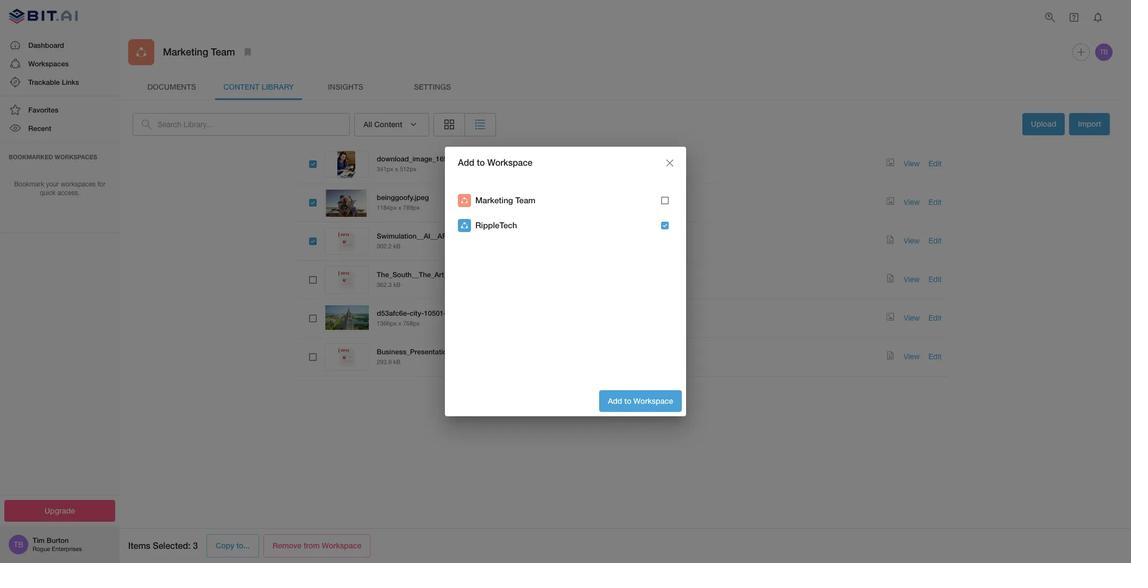 Task type: locate. For each thing, give the bounding box(es) containing it.
business_presentation_for_serious_business.pptx 293.9 kb
[[377, 347, 542, 365]]

marketing team up documents
[[163, 46, 235, 58]]

1 view from the top
[[904, 159, 920, 168]]

view link for business_presentation_for_serious_business.pptx
[[904, 352, 920, 361]]

favorites button
[[0, 101, 120, 119]]

content down bookmark icon
[[224, 82, 260, 91]]

marketing
[[163, 46, 208, 58], [476, 195, 513, 205]]

favorites
[[28, 106, 58, 114]]

kb for swimulation__ai__ar__vr__vi__and_haptic_feedback.pptx
[[394, 243, 401, 249]]

5 edit from the top
[[929, 314, 942, 322]]

workspace inside button
[[322, 541, 362, 550]]

5 edit link from the top
[[929, 314, 942, 322]]

4 view from the top
[[904, 275, 920, 284]]

rippletech
[[476, 220, 518, 230]]

marketing up rippletech
[[476, 195, 513, 205]]

workspace inside button
[[634, 396, 674, 405]]

team left bookmark icon
[[211, 46, 235, 58]]

x inside 'download_image_1697754168778.png 341px x 512px'
[[395, 166, 398, 172]]

4 view link from the top
[[904, 275, 920, 284]]

0 vertical spatial tb
[[1101, 48, 1109, 56]]

0 vertical spatial to
[[477, 157, 485, 168]]

download_image_1697754168778.png 341px x 512px
[[377, 154, 502, 172]]

1 horizontal spatial to
[[625, 396, 632, 405]]

1 horizontal spatial content
[[375, 120, 403, 129]]

kb inside swimulation__ai__ar__vr__vi__and_haptic_feedback.pptx 302.2 kb
[[394, 243, 401, 249]]

view for beinggoofy.jpeg
[[904, 198, 920, 206]]

1 horizontal spatial tb
[[1101, 48, 1109, 56]]

293.9
[[377, 359, 392, 365]]

add
[[458, 157, 475, 168], [608, 396, 623, 405]]

0 horizontal spatial marketing
[[163, 46, 208, 58]]

tab list
[[128, 74, 1115, 100]]

quick
[[40, 189, 56, 197]]

upload button
[[1023, 113, 1066, 136], [1023, 113, 1066, 135]]

edit for swimulation__ai__ar__vr__vi__and_haptic_feedback.pptx
[[929, 236, 942, 245]]

2 vertical spatial kb
[[394, 359, 401, 365]]

swimulation__ai__ar__vr__vi__and_haptic_feedback.pptx
[[377, 231, 574, 240]]

5 view from the top
[[904, 314, 920, 322]]

2 vertical spatial x
[[399, 320, 402, 327]]

workspace
[[488, 157, 533, 168], [634, 396, 674, 405], [322, 541, 362, 550]]

2 horizontal spatial workspace
[[634, 396, 674, 405]]

1 horizontal spatial marketing
[[476, 195, 513, 205]]

kb right 302.2
[[394, 243, 401, 249]]

4 edit from the top
[[929, 275, 942, 284]]

0 vertical spatial kb
[[394, 243, 401, 249]]

edit link for the_south__the_art_of_the_cypress.pptx
[[929, 275, 942, 284]]

edit link for beinggoofy.jpeg
[[929, 198, 942, 206]]

to...
[[237, 541, 250, 550]]

remove from workspace
[[273, 541, 362, 550]]

1 vertical spatial marketing
[[476, 195, 513, 205]]

6 edit link from the top
[[929, 352, 942, 361]]

add inside button
[[608, 396, 623, 405]]

3 edit from the top
[[929, 236, 942, 245]]

1 horizontal spatial marketing team
[[476, 195, 536, 205]]

4 edit link from the top
[[929, 275, 942, 284]]

0 horizontal spatial marketing team
[[163, 46, 235, 58]]

1 vertical spatial workspace
[[634, 396, 674, 405]]

0 vertical spatial add to workspace
[[458, 157, 533, 168]]

the_south__the_art_of_the_cypress.pptx 362.3 kb
[[377, 270, 515, 288]]

2 edit link from the top
[[929, 198, 942, 206]]

3 view link from the top
[[904, 236, 920, 245]]

1 vertical spatial team
[[516, 195, 536, 205]]

3 edit link from the top
[[929, 236, 942, 245]]

1 vertical spatial tb
[[14, 540, 23, 549]]

1366px
[[377, 320, 397, 327]]

rogue
[[33, 546, 50, 553]]

from
[[304, 541, 320, 550]]

6 view from the top
[[904, 352, 920, 361]]

2 view from the top
[[904, 198, 920, 206]]

0 horizontal spatial add to workspace
[[458, 157, 533, 168]]

insights link
[[302, 74, 389, 100]]

group
[[434, 113, 496, 136]]

1 vertical spatial to
[[625, 396, 632, 405]]

x left 512px
[[395, 166, 398, 172]]

kb inside the_south__the_art_of_the_cypress.pptx 362.3 kb
[[394, 281, 401, 288]]

0 vertical spatial x
[[395, 166, 398, 172]]

team
[[211, 46, 235, 58], [516, 195, 536, 205]]

import button
[[1070, 113, 1111, 135]]

team up rippletech
[[516, 195, 536, 205]]

marketing team
[[163, 46, 235, 58], [476, 195, 536, 205]]

all content button
[[354, 113, 429, 136]]

0 vertical spatial add
[[458, 157, 475, 168]]

access.
[[57, 189, 80, 197]]

3 view from the top
[[904, 236, 920, 245]]

marketing team up rippletech
[[476, 195, 536, 205]]

content
[[224, 82, 260, 91], [375, 120, 403, 129]]

tab list containing documents
[[128, 74, 1115, 100]]

city-
[[410, 309, 424, 317]]

1 edit link from the top
[[929, 159, 942, 168]]

3
[[193, 541, 198, 551]]

1 vertical spatial marketing team
[[476, 195, 536, 205]]

marketing up documents
[[163, 46, 208, 58]]

workspace for add to workspace button
[[634, 396, 674, 405]]

copy to...
[[216, 541, 250, 550]]

x inside beinggoofy.jpeg 1184px x 789px
[[399, 204, 402, 211]]

2 edit from the top
[[929, 198, 942, 206]]

dashboard button
[[0, 36, 120, 54]]

to
[[477, 157, 485, 168], [625, 396, 632, 405]]

view for download_image_1697754168778.png
[[904, 159, 920, 168]]

0 horizontal spatial workspace
[[322, 541, 362, 550]]

0 vertical spatial content
[[224, 82, 260, 91]]

view for d53afc6e-city-10501-171d052ebcc.jpg
[[904, 314, 920, 322]]

enterprises
[[52, 546, 82, 553]]

workspaces
[[61, 180, 96, 188]]

2 vertical spatial workspace
[[322, 541, 362, 550]]

edit link
[[929, 159, 942, 168], [929, 198, 942, 206], [929, 236, 942, 245], [929, 275, 942, 284], [929, 314, 942, 322], [929, 352, 942, 361]]

add to workspace inside button
[[608, 396, 674, 405]]

1 view link from the top
[[904, 159, 920, 168]]

upgrade button
[[4, 500, 115, 522]]

settings
[[414, 82, 451, 91]]

x left the 768px
[[399, 320, 402, 327]]

add to workspace dialog
[[445, 147, 687, 417]]

kb right '362.3'
[[394, 281, 401, 288]]

1 horizontal spatial workspace
[[488, 157, 533, 168]]

bookmark
[[14, 180, 44, 188]]

0 horizontal spatial to
[[477, 157, 485, 168]]

1 horizontal spatial team
[[516, 195, 536, 205]]

302.2
[[377, 243, 392, 249]]

business_presentation_for_serious_business.pptx
[[377, 347, 542, 356]]

x for beinggoofy.jpeg
[[399, 204, 402, 211]]

items
[[128, 541, 151, 551]]

kb
[[394, 243, 401, 249], [394, 281, 401, 288], [394, 359, 401, 365]]

0 horizontal spatial content
[[224, 82, 260, 91]]

1 edit from the top
[[929, 159, 942, 168]]

copy to... button
[[207, 535, 259, 558]]

6 view link from the top
[[904, 352, 920, 361]]

insights
[[328, 82, 363, 91]]

1 vertical spatial kb
[[394, 281, 401, 288]]

tb
[[1101, 48, 1109, 56], [14, 540, 23, 549]]

1 horizontal spatial add to workspace
[[608, 396, 674, 405]]

kb inside 'business_presentation_for_serious_business.pptx 293.9 kb'
[[394, 359, 401, 365]]

selected:
[[153, 541, 191, 551]]

2 kb from the top
[[394, 281, 401, 288]]

0 vertical spatial marketing
[[163, 46, 208, 58]]

3 kb from the top
[[394, 359, 401, 365]]

x down beinggoofy.jpeg
[[399, 204, 402, 211]]

6 edit from the top
[[929, 352, 942, 361]]

tb inside tb button
[[1101, 48, 1109, 56]]

341px
[[377, 166, 394, 172]]

view link
[[904, 159, 920, 168], [904, 198, 920, 206], [904, 236, 920, 245], [904, 275, 920, 284], [904, 314, 920, 322], [904, 352, 920, 361]]

1 vertical spatial add
[[608, 396, 623, 405]]

edit
[[929, 159, 942, 168], [929, 198, 942, 206], [929, 236, 942, 245], [929, 275, 942, 284], [929, 314, 942, 322], [929, 352, 942, 361]]

add to workspace
[[458, 157, 533, 168], [608, 396, 674, 405]]

trackable links
[[28, 78, 79, 86]]

kb for the_south__the_art_of_the_cypress.pptx
[[394, 281, 401, 288]]

view
[[904, 159, 920, 168], [904, 198, 920, 206], [904, 236, 920, 245], [904, 275, 920, 284], [904, 314, 920, 322], [904, 352, 920, 361]]

0 horizontal spatial tb
[[14, 540, 23, 549]]

for
[[98, 180, 105, 188]]

x for download_image_1697754168778.png
[[395, 166, 398, 172]]

1 kb from the top
[[394, 243, 401, 249]]

import
[[1079, 119, 1102, 128]]

1 vertical spatial add to workspace
[[608, 396, 674, 405]]

tim
[[33, 536, 45, 545]]

team inside add to workspace dialog
[[516, 195, 536, 205]]

0 vertical spatial team
[[211, 46, 235, 58]]

trackable links button
[[0, 73, 120, 91]]

content right all
[[375, 120, 403, 129]]

documents
[[147, 82, 196, 91]]

recent button
[[0, 119, 120, 138]]

upload
[[1032, 119, 1057, 128]]

bookmark your workspaces for quick access.
[[14, 180, 105, 197]]

copy
[[216, 541, 234, 550]]

1 vertical spatial x
[[399, 204, 402, 211]]

0 vertical spatial marketing team
[[163, 46, 235, 58]]

1 vertical spatial content
[[375, 120, 403, 129]]

1 horizontal spatial add
[[608, 396, 623, 405]]

view for the_south__the_art_of_the_cypress.pptx
[[904, 275, 920, 284]]

5 view link from the top
[[904, 314, 920, 322]]

2 view link from the top
[[904, 198, 920, 206]]

kb right 293.9
[[394, 359, 401, 365]]

edit for beinggoofy.jpeg
[[929, 198, 942, 206]]

settings link
[[389, 74, 476, 100]]

x
[[395, 166, 398, 172], [399, 204, 402, 211], [399, 320, 402, 327]]



Task type: vqa. For each thing, say whether or not it's contained in the screenshot.
2 corresponding to sixth Marketing Team link
no



Task type: describe. For each thing, give the bounding box(es) containing it.
recent
[[28, 124, 51, 133]]

10501-
[[424, 309, 447, 317]]

all
[[364, 120, 372, 129]]

d53afc6e-city-10501-171d052ebcc.jpg 1366px x 768px
[[377, 309, 503, 327]]

171d052ebcc.jpg
[[447, 309, 503, 317]]

edit link for d53afc6e-city-10501-171d052ebcc.jpg
[[929, 314, 942, 322]]

trackable
[[28, 78, 60, 86]]

content inside button
[[375, 120, 403, 129]]

edit link for download_image_1697754168778.png
[[929, 159, 942, 168]]

remove from workspace button
[[264, 535, 371, 558]]

tb button
[[1094, 42, 1115, 63]]

to inside button
[[625, 396, 632, 405]]

0 vertical spatial workspace
[[488, 157, 533, 168]]

view link for swimulation__ai__ar__vr__vi__and_haptic_feedback.pptx
[[904, 236, 920, 245]]

dashboard
[[28, 41, 64, 49]]

links
[[62, 78, 79, 86]]

768px
[[403, 320, 420, 327]]

download_image_1697754168778.png
[[377, 154, 502, 163]]

upgrade
[[45, 506, 75, 515]]

burton
[[47, 536, 69, 545]]

bookmark image
[[241, 46, 254, 59]]

1184px
[[377, 204, 397, 211]]

0 horizontal spatial team
[[211, 46, 235, 58]]

workspaces
[[28, 59, 69, 68]]

beinggoofy.jpeg
[[377, 193, 429, 201]]

view link for beinggoofy.jpeg
[[904, 198, 920, 206]]

789px
[[403, 204, 420, 211]]

workspace for the remove from workspace button
[[322, 541, 362, 550]]

view for business_presentation_for_serious_business.pptx
[[904, 352, 920, 361]]

edit for download_image_1697754168778.png
[[929, 159, 942, 168]]

0 horizontal spatial add
[[458, 157, 475, 168]]

documents link
[[128, 74, 215, 100]]

kb for business_presentation_for_serious_business.pptx
[[394, 359, 401, 365]]

beinggoofy.jpeg 1184px x 789px
[[377, 193, 429, 211]]

content inside tab list
[[224, 82, 260, 91]]

content library link
[[215, 74, 302, 100]]

bookmarked
[[9, 153, 53, 160]]

workspaces button
[[0, 54, 120, 73]]

library
[[262, 82, 294, 91]]

bookmarked workspaces
[[9, 153, 97, 160]]

swimulation__ai__ar__vr__vi__and_haptic_feedback.pptx 302.2 kb
[[377, 231, 574, 249]]

edit for business_presentation_for_serious_business.pptx
[[929, 352, 942, 361]]

edit link for swimulation__ai__ar__vr__vi__and_haptic_feedback.pptx
[[929, 236, 942, 245]]

view link for d53afc6e-city-10501-171d052ebcc.jpg
[[904, 314, 920, 322]]

marketing inside add to workspace dialog
[[476, 195, 513, 205]]

512px
[[400, 166, 417, 172]]

edit for d53afc6e-city-10501-171d052ebcc.jpg
[[929, 314, 942, 322]]

x inside d53afc6e-city-10501-171d052ebcc.jpg 1366px x 768px
[[399, 320, 402, 327]]

items selected: 3
[[128, 541, 198, 551]]

your
[[46, 180, 59, 188]]

add to workspace button
[[600, 390, 682, 412]]

content library
[[224, 82, 294, 91]]

edit for the_south__the_art_of_the_cypress.pptx
[[929, 275, 942, 284]]

all content
[[364, 120, 403, 129]]

Search Library... search field
[[158, 113, 350, 136]]

edit link for business_presentation_for_serious_business.pptx
[[929, 352, 942, 361]]

remove
[[273, 541, 302, 550]]

workspaces
[[55, 153, 97, 160]]

view link for download_image_1697754168778.png
[[904, 159, 920, 168]]

362.3
[[377, 281, 392, 288]]

view link for the_south__the_art_of_the_cypress.pptx
[[904, 275, 920, 284]]

view for swimulation__ai__ar__vr__vi__and_haptic_feedback.pptx
[[904, 236, 920, 245]]

d53afc6e-
[[377, 309, 410, 317]]

the_south__the_art_of_the_cypress.pptx
[[377, 270, 515, 279]]

marketing team inside add to workspace dialog
[[476, 195, 536, 205]]

tim burton rogue enterprises
[[33, 536, 82, 553]]



